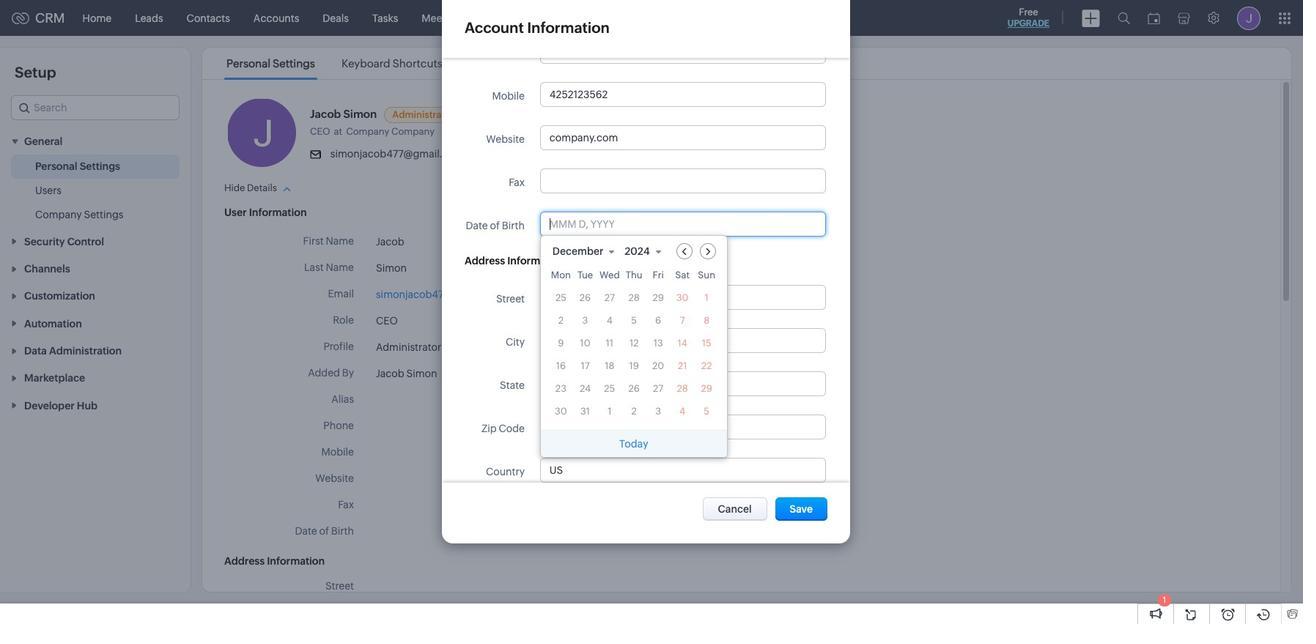 Task type: describe. For each thing, give the bounding box(es) containing it.
21 sat cell
[[673, 356, 693, 376]]

2023
[[499, 370, 520, 380]]

4 for 4 wed cell
[[607, 315, 613, 326]]

15 sun cell
[[697, 334, 717, 353]]

24
[[580, 383, 591, 394]]

code
[[499, 423, 525, 435]]

0 vertical spatial personal settings
[[227, 57, 315, 70]]

home
[[83, 12, 112, 24]]

mon
[[551, 270, 571, 281]]

26 for 26 thu cell
[[629, 383, 640, 394]]

26 tue cell
[[580, 293, 591, 304]]

search element
[[1109, 0, 1139, 36]]

meetings
[[422, 12, 466, 24]]

10
[[580, 338, 591, 349]]

5 for 5 thu cell
[[632, 315, 637, 326]]

4 sat cell
[[680, 406, 686, 417]]

16
[[556, 361, 566, 372]]

profile element
[[1229, 0, 1270, 36]]

deals link
[[311, 0, 361, 36]]

25 for the 25 wed "cell"
[[604, 383, 615, 394]]

0 horizontal spatial address information
[[224, 556, 325, 568]]

15
[[702, 338, 712, 349]]

leads
[[135, 12, 163, 24]]

added
[[308, 367, 340, 379]]

user
[[224, 207, 247, 219]]

upgrade
[[1008, 18, 1050, 29]]

1 horizontal spatial date
[[466, 220, 488, 232]]

1 sun cell
[[705, 293, 709, 304]]

0 vertical spatial website
[[486, 133, 525, 145]]

0 horizontal spatial street
[[325, 581, 354, 592]]

company settings
[[35, 209, 123, 221]]

crm link
[[12, 10, 65, 26]]

0 horizontal spatial date
[[295, 526, 317, 537]]

calendar image
[[1148, 12, 1161, 24]]

profile image
[[1238, 6, 1261, 30]]

8 sun cell
[[704, 315, 710, 326]]

0 vertical spatial settings
[[273, 57, 315, 70]]

1 vertical spatial simon
[[376, 263, 407, 274]]

city
[[506, 337, 525, 348]]

ceo at company company
[[310, 126, 435, 137]]

row containing 16
[[551, 356, 717, 376]]

by
[[342, 367, 354, 379]]

1 horizontal spatial fax
[[509, 177, 525, 188]]

14
[[678, 338, 688, 349]]

first
[[303, 235, 324, 247]]

row containing 2
[[551, 311, 717, 331]]

7
[[680, 315, 685, 326]]

1 horizontal spatial address information
[[465, 255, 565, 267]]

hide
[[224, 183, 245, 194]]

0 horizontal spatial 27
[[469, 370, 479, 380]]

21
[[678, 361, 687, 372]]

mon, 27 nov 2023 12:54 pm
[[447, 370, 559, 380]]

row containing 25
[[551, 288, 717, 308]]

1 vertical spatial mobile
[[321, 447, 354, 458]]

1 horizontal spatial birth
[[502, 220, 525, 232]]

wednesday column header
[[600, 270, 620, 285]]

thu
[[626, 270, 643, 281]]

saturday column header
[[673, 270, 693, 285]]

2 for 2 mon cell
[[559, 315, 564, 326]]

24 tue cell
[[580, 383, 591, 394]]

1 for 1 wed cell
[[608, 406, 612, 417]]

setup
[[15, 64, 56, 81]]

23
[[556, 383, 567, 394]]

account information
[[465, 19, 610, 36]]

deals
[[323, 12, 349, 24]]

last
[[304, 262, 324, 274]]

1 horizontal spatial company
[[346, 126, 390, 137]]

zip code
[[482, 423, 525, 435]]

jacob simon for mon, 27 nov 2023 12:54 pm
[[376, 368, 437, 380]]

1 vertical spatial jacob
[[376, 236, 405, 248]]

accounts
[[254, 12, 299, 24]]

3 fri cell
[[656, 406, 661, 417]]

list containing personal settings
[[213, 48, 456, 79]]

personal settings link for the 'users' link
[[35, 159, 120, 174]]

16 mon cell
[[556, 361, 566, 372]]

free upgrade
[[1008, 7, 1050, 29]]

tasks link
[[361, 0, 410, 36]]

account
[[465, 19, 524, 36]]

logo image
[[12, 12, 29, 24]]

settings inside company settings 'link'
[[84, 209, 123, 221]]

3 tue cell
[[583, 315, 588, 326]]

crm
[[35, 10, 65, 26]]

2 horizontal spatial company
[[391, 126, 435, 137]]

shortcuts
[[393, 57, 443, 70]]

wed
[[600, 270, 620, 281]]

11 wed cell
[[606, 338, 614, 349]]

6
[[656, 315, 662, 326]]

leads link
[[123, 0, 175, 36]]

31
[[581, 406, 590, 417]]

0 horizontal spatial phone
[[324, 420, 354, 432]]

3 for 3 fri cell
[[656, 406, 661, 417]]

alias
[[332, 394, 354, 405]]

17
[[581, 361, 590, 372]]

December field
[[552, 243, 622, 260]]

jacob simon for administrator
[[310, 108, 377, 120]]

0 horizontal spatial of
[[319, 526, 329, 537]]

22
[[702, 361, 712, 372]]

27 for 27 wed 'cell'
[[605, 293, 615, 304]]

26 thu cell
[[629, 383, 640, 394]]

17 tue cell
[[581, 361, 590, 372]]

cancel button
[[703, 498, 768, 521]]

added by
[[308, 367, 354, 379]]

2024
[[625, 246, 650, 257]]

row containing 30
[[551, 402, 717, 422]]

9
[[558, 338, 564, 349]]

simonjacob477@gmail.com link
[[376, 289, 510, 301]]

14 sat cell
[[673, 334, 693, 353]]

26 for 26 tue cell
[[580, 293, 591, 304]]

1 horizontal spatial mobile
[[492, 90, 525, 102]]

zip
[[482, 423, 497, 435]]

keyboard shortcuts
[[342, 57, 443, 70]]

25 mon cell
[[556, 293, 567, 304]]

28 sat cell
[[673, 379, 693, 399]]

general button
[[0, 128, 191, 155]]

0 horizontal spatial date of birth
[[295, 526, 354, 537]]

27 fri cell
[[653, 383, 664, 394]]

pm
[[546, 370, 559, 380]]

11
[[606, 338, 614, 349]]

30 for 30 sat cell
[[677, 293, 689, 304]]

simon for mon, 27 nov 2023 12:54 pm
[[407, 368, 437, 380]]

hide details
[[224, 183, 277, 194]]

13 fri cell
[[654, 338, 663, 349]]

29 for 29 sun cell
[[701, 383, 713, 394]]

administrator for profile
[[376, 342, 442, 353]]

1 horizontal spatial of
[[490, 220, 500, 232]]

31 tue cell
[[581, 406, 590, 417]]

row containing mon
[[551, 270, 717, 285]]

fri
[[653, 270, 664, 281]]

18 wed cell
[[600, 356, 620, 376]]

row containing 23
[[551, 379, 717, 399]]

details
[[247, 183, 277, 194]]

company company link
[[346, 126, 438, 137]]

tue
[[578, 270, 593, 281]]

save
[[790, 503, 813, 515]]

today
[[620, 438, 649, 450]]

19 thu cell
[[624, 356, 644, 376]]

25 wed cell
[[604, 383, 615, 394]]

hide details link
[[224, 183, 291, 194]]

1 vertical spatial birth
[[331, 526, 354, 537]]

1 wed cell
[[608, 406, 612, 417]]

personal inside 'list'
[[227, 57, 271, 70]]

calls link
[[478, 0, 524, 36]]

7 sat cell
[[680, 315, 685, 326]]



Task type: vqa. For each thing, say whether or not it's contained in the screenshot.


Task type: locate. For each thing, give the bounding box(es) containing it.
0 vertical spatial jacob simon
[[310, 108, 377, 120]]

1 horizontal spatial 3
[[656, 406, 661, 417]]

meetings link
[[410, 0, 478, 36]]

2 vertical spatial settings
[[84, 209, 123, 221]]

company right at at the top left of the page
[[346, 126, 390, 137]]

4 down 28 sat cell
[[680, 406, 686, 417]]

1 horizontal spatial 1
[[705, 293, 709, 304]]

ceo for ceo
[[376, 315, 398, 327]]

1 vertical spatial 4
[[680, 406, 686, 417]]

0 horizontal spatial fax
[[338, 499, 354, 511]]

ceo
[[310, 126, 330, 137], [376, 315, 398, 327]]

28 for 28 thu cell
[[629, 293, 640, 304]]

1 vertical spatial personal settings link
[[35, 159, 120, 174]]

nov
[[481, 370, 497, 380]]

6 fri cell
[[656, 315, 662, 326]]

1 vertical spatial 26
[[629, 383, 640, 394]]

email
[[328, 288, 354, 300]]

personal settings link down general dropdown button
[[35, 159, 120, 174]]

1 row from the top
[[551, 270, 717, 285]]

row
[[551, 270, 717, 285], [551, 288, 717, 308], [551, 311, 717, 331], [551, 334, 717, 353], [551, 356, 717, 376], [551, 379, 717, 399], [551, 402, 717, 422]]

jacob simon up at at the top left of the page
[[310, 108, 377, 120]]

0 horizontal spatial 4
[[607, 315, 613, 326]]

personal settings down accounts link
[[227, 57, 315, 70]]

information
[[527, 19, 610, 36], [249, 207, 307, 219], [508, 255, 565, 267], [267, 556, 325, 568]]

2 for 2 thu cell in the left of the page
[[632, 406, 637, 417]]

0 vertical spatial phone
[[494, 47, 525, 59]]

name for last name
[[326, 262, 354, 274]]

29 inside 29 sun cell
[[701, 383, 713, 394]]

sunday column header
[[697, 270, 717, 285]]

30 mon cell
[[555, 406, 567, 417]]

29 sun cell
[[697, 379, 717, 399]]

december
[[553, 246, 604, 257]]

administrator up company company link
[[393, 109, 455, 120]]

cancel
[[718, 503, 752, 515]]

0 vertical spatial simon
[[344, 108, 377, 120]]

phone
[[494, 47, 525, 59], [324, 420, 354, 432]]

1 vertical spatial 1
[[608, 406, 612, 417]]

ceo right role
[[376, 315, 398, 327]]

2 horizontal spatial 1
[[1164, 596, 1167, 605]]

30
[[677, 293, 689, 304], [555, 406, 567, 417]]

26 down tuesday column header
[[580, 293, 591, 304]]

5 up "12 thu" cell
[[632, 315, 637, 326]]

keyboard
[[342, 57, 390, 70]]

7 row from the top
[[551, 402, 717, 422]]

thursday column header
[[624, 270, 644, 285]]

0 vertical spatial 30
[[677, 293, 689, 304]]

10 tue cell
[[580, 338, 591, 349]]

28 thu cell
[[629, 293, 640, 304]]

jacob for administrator
[[310, 108, 341, 120]]

1 vertical spatial 25
[[604, 383, 615, 394]]

5 for 5 sun 'cell'
[[704, 406, 710, 417]]

calls
[[490, 12, 513, 24]]

mon,
[[447, 370, 468, 380]]

row containing 9
[[551, 334, 717, 353]]

contacts
[[187, 12, 230, 24]]

2 up 9 mon cell
[[559, 315, 564, 326]]

profile
[[324, 341, 354, 353]]

1 vertical spatial fax
[[338, 499, 354, 511]]

0 vertical spatial 27
[[605, 293, 615, 304]]

personal
[[227, 57, 271, 70], [35, 161, 77, 173]]

1 horizontal spatial 5
[[704, 406, 710, 417]]

28
[[629, 293, 640, 304], [677, 383, 688, 394]]

20
[[653, 361, 665, 372]]

29 down the friday column header
[[653, 293, 664, 304]]

2 name from the top
[[326, 262, 354, 274]]

personal settings link
[[224, 57, 317, 70], [35, 159, 120, 174]]

jacob up at at the top left of the page
[[310, 108, 341, 120]]

mobile down alias
[[321, 447, 354, 458]]

0 horizontal spatial website
[[315, 473, 354, 485]]

8
[[704, 315, 710, 326]]

personal settings down general dropdown button
[[35, 161, 120, 173]]

today button
[[541, 430, 727, 458]]

22 sun cell
[[697, 356, 717, 376]]

1 horizontal spatial 28
[[677, 383, 688, 394]]

28 up 4 sat cell
[[677, 383, 688, 394]]

user information
[[224, 207, 307, 219]]

phone down account
[[494, 47, 525, 59]]

1 horizontal spatial 27
[[605, 293, 615, 304]]

1 vertical spatial address
[[224, 556, 265, 568]]

monday column header
[[551, 270, 571, 285]]

0 horizontal spatial 2
[[559, 315, 564, 326]]

29 up 5 sun 'cell'
[[701, 383, 713, 394]]

1 vertical spatial 3
[[656, 406, 661, 417]]

name right first at the top left
[[326, 235, 354, 247]]

27 left "nov"
[[469, 370, 479, 380]]

company inside 'link'
[[35, 209, 82, 221]]

4 for 4 sat cell
[[680, 406, 686, 417]]

jacob simon left mon,
[[376, 368, 437, 380]]

ceo left at at the top left of the page
[[310, 126, 330, 137]]

1 horizontal spatial 29
[[701, 383, 713, 394]]

personal inside general region
[[35, 161, 77, 173]]

0 horizontal spatial 5
[[632, 315, 637, 326]]

3
[[583, 315, 588, 326], [656, 406, 661, 417]]

12
[[630, 338, 639, 349]]

personal settings inside general region
[[35, 161, 120, 173]]

0 horizontal spatial 1
[[608, 406, 612, 417]]

1 vertical spatial phone
[[324, 420, 354, 432]]

ceo for ceo at company company
[[310, 126, 330, 137]]

phone down alias
[[324, 420, 354, 432]]

0 vertical spatial 29
[[653, 293, 664, 304]]

3 down 27 fri cell
[[656, 406, 661, 417]]

0 vertical spatial name
[[326, 235, 354, 247]]

26 down 19
[[629, 383, 640, 394]]

0 vertical spatial address information
[[465, 255, 565, 267]]

None text field
[[541, 83, 826, 106], [541, 126, 826, 150], [541, 169, 826, 193], [541, 286, 826, 309], [541, 416, 826, 439], [541, 459, 826, 482], [541, 83, 826, 106], [541, 126, 826, 150], [541, 169, 826, 193], [541, 286, 826, 309], [541, 416, 826, 439], [541, 459, 826, 482]]

search image
[[1118, 12, 1131, 24]]

jacob simon
[[310, 108, 377, 120], [376, 368, 437, 380]]

0 vertical spatial ceo
[[310, 126, 330, 137]]

row down 28 thu cell
[[551, 311, 717, 331]]

0 vertical spatial 5
[[632, 315, 637, 326]]

30 down 23 mon cell
[[555, 406, 567, 417]]

6 row from the top
[[551, 379, 717, 399]]

5
[[632, 315, 637, 326], [704, 406, 710, 417]]

25 up 1 wed cell
[[604, 383, 615, 394]]

at
[[334, 126, 343, 137]]

personal down accounts
[[227, 57, 271, 70]]

19
[[629, 361, 639, 372]]

0 vertical spatial mobile
[[492, 90, 525, 102]]

1 horizontal spatial 25
[[604, 383, 615, 394]]

4 up 11
[[607, 315, 613, 326]]

4
[[607, 315, 613, 326], [680, 406, 686, 417]]

general region
[[0, 155, 191, 228]]

0 vertical spatial 26
[[580, 293, 591, 304]]

1 vertical spatial date
[[295, 526, 317, 537]]

0 vertical spatial personal
[[227, 57, 271, 70]]

personal settings
[[227, 57, 315, 70], [35, 161, 120, 173]]

29 for '29 fri' cell
[[653, 293, 664, 304]]

personal settings link down accounts link
[[224, 57, 317, 70]]

simon for administrator
[[344, 108, 377, 120]]

4 wed cell
[[607, 315, 613, 326]]

list
[[213, 48, 456, 79]]

users
[[35, 185, 62, 197]]

country
[[486, 466, 525, 478]]

row down thursday column header on the top left of page
[[551, 288, 717, 308]]

personal settings link for keyboard shortcuts link
[[224, 57, 317, 70]]

jacob right by
[[376, 368, 405, 380]]

0 horizontal spatial address
[[224, 556, 265, 568]]

1 horizontal spatial street
[[496, 293, 525, 305]]

address
[[465, 255, 505, 267], [224, 556, 265, 568]]

25 for the 25 mon cell
[[556, 293, 567, 304]]

choose date dialog
[[540, 235, 728, 458]]

1 vertical spatial name
[[326, 262, 354, 274]]

0 vertical spatial 25
[[556, 293, 567, 304]]

23 mon cell
[[556, 383, 567, 394]]

0 vertical spatial of
[[490, 220, 500, 232]]

general
[[24, 136, 63, 148]]

12:54
[[522, 370, 544, 380]]

1
[[705, 293, 709, 304], [608, 406, 612, 417], [1164, 596, 1167, 605]]

simon left mon,
[[407, 368, 437, 380]]

29 fri cell
[[653, 293, 664, 304]]

state
[[500, 380, 525, 392]]

0 vertical spatial 28
[[629, 293, 640, 304]]

3 for 3 tue cell
[[583, 315, 588, 326]]

None text field
[[541, 329, 826, 353], [541, 372, 826, 396], [541, 329, 826, 353], [541, 372, 826, 396]]

administrator
[[393, 109, 455, 120], [376, 342, 442, 353]]

name
[[326, 235, 354, 247], [326, 262, 354, 274]]

MMM D, YYYY text field
[[541, 213, 826, 236]]

accounts link
[[242, 0, 311, 36]]

13
[[654, 338, 663, 349]]

5 thu cell
[[632, 315, 637, 326]]

mon tue wed thu
[[551, 270, 643, 281]]

1 vertical spatial 30
[[555, 406, 567, 417]]

administrator down simonjacob477@gmail.com "link"
[[376, 342, 442, 353]]

row up 26 thu cell
[[551, 356, 717, 376]]

mobile down account
[[492, 90, 525, 102]]

name right last
[[326, 262, 354, 274]]

jacob
[[310, 108, 341, 120], [376, 236, 405, 248], [376, 368, 405, 380]]

keyboard shortcuts link
[[339, 57, 445, 70]]

company
[[346, 126, 390, 137], [391, 126, 435, 137], [35, 209, 82, 221]]

0 vertical spatial simonjacob477@gmail.com
[[331, 148, 464, 160]]

5 sun cell
[[704, 406, 710, 417]]

last name
[[304, 262, 354, 274]]

2 row from the top
[[551, 288, 717, 308]]

2 vertical spatial 1
[[1164, 596, 1167, 605]]

campaigns link
[[585, 0, 663, 36]]

first name
[[303, 235, 354, 247]]

0 vertical spatial 1
[[705, 293, 709, 304]]

27 for 27 fri cell
[[653, 383, 664, 394]]

0 vertical spatial administrator
[[393, 109, 455, 120]]

free
[[1019, 7, 1039, 18]]

2 down 26 thu cell
[[632, 406, 637, 417]]

1 vertical spatial date of birth
[[295, 526, 354, 537]]

1 horizontal spatial address
[[465, 255, 505, 267]]

0 horizontal spatial personal settings
[[35, 161, 120, 173]]

28 inside cell
[[677, 383, 688, 394]]

users link
[[35, 184, 62, 198]]

row down 26 thu cell
[[551, 402, 717, 422]]

company down shortcuts
[[391, 126, 435, 137]]

0 horizontal spatial ceo
[[310, 126, 330, 137]]

27 wed cell
[[605, 293, 615, 304]]

2 vertical spatial simon
[[407, 368, 437, 380]]

0 horizontal spatial 25
[[556, 293, 567, 304]]

0 vertical spatial 2
[[559, 315, 564, 326]]

1 horizontal spatial 26
[[629, 383, 640, 394]]

0 horizontal spatial mobile
[[321, 447, 354, 458]]

date of birth
[[466, 220, 525, 232], [295, 526, 354, 537]]

name for first name
[[326, 235, 354, 247]]

sat
[[676, 270, 690, 281]]

2 thu cell
[[632, 406, 637, 417]]

1 horizontal spatial ceo
[[376, 315, 398, 327]]

personal settings link inside general region
[[35, 159, 120, 174]]

30 sat cell
[[677, 293, 689, 304]]

company down users
[[35, 209, 82, 221]]

1 for 1 sun cell
[[705, 293, 709, 304]]

simon up ceo at company company
[[344, 108, 377, 120]]

0 vertical spatial fax
[[509, 177, 525, 188]]

1 vertical spatial of
[[319, 526, 329, 537]]

street
[[496, 293, 525, 305], [325, 581, 354, 592]]

28 down thursday column header on the top left of page
[[629, 293, 640, 304]]

1 vertical spatial 27
[[469, 370, 479, 380]]

personal settings link inside 'list'
[[224, 57, 317, 70]]

2 vertical spatial 27
[[653, 383, 664, 394]]

2 mon cell
[[559, 315, 564, 326]]

27 down wednesday column header
[[605, 293, 615, 304]]

0 vertical spatial personal settings link
[[224, 57, 317, 70]]

1 horizontal spatial website
[[486, 133, 525, 145]]

jacob for mon, 27 nov 2023 12:54 pm
[[376, 368, 405, 380]]

simon up simonjacob477@gmail.com "link"
[[376, 263, 407, 274]]

0 vertical spatial date
[[466, 220, 488, 232]]

0 horizontal spatial personal
[[35, 161, 77, 173]]

1 vertical spatial 28
[[677, 383, 688, 394]]

address information
[[465, 255, 565, 267], [224, 556, 325, 568]]

0 horizontal spatial 28
[[629, 293, 640, 304]]

30 down the saturday column header
[[677, 293, 689, 304]]

grid inside choose date dialog
[[541, 267, 727, 430]]

0 horizontal spatial company
[[35, 209, 82, 221]]

9 mon cell
[[558, 338, 564, 349]]

27 up 3 fri cell
[[653, 383, 664, 394]]

grid
[[541, 267, 727, 430]]

20 fri cell
[[649, 356, 668, 376]]

grid containing mon
[[541, 267, 727, 430]]

row up 19
[[551, 334, 717, 353]]

tuesday column header
[[576, 270, 595, 285]]

sun
[[698, 270, 716, 281]]

5 down 29 sun cell
[[704, 406, 710, 417]]

1 name from the top
[[326, 235, 354, 247]]

18
[[605, 361, 615, 372]]

0 horizontal spatial 26
[[580, 293, 591, 304]]

row up 28 thu cell
[[551, 270, 717, 285]]

30 for the 30 mon "cell"
[[555, 406, 567, 417]]

administrator for jacob simon
[[393, 109, 455, 120]]

27
[[605, 293, 615, 304], [469, 370, 479, 380], [653, 383, 664, 394]]

2 vertical spatial jacob
[[376, 368, 405, 380]]

2024 field
[[624, 243, 669, 260]]

save button
[[775, 498, 828, 521]]

company settings link
[[35, 208, 123, 222]]

2
[[559, 315, 564, 326], [632, 406, 637, 417]]

1 vertical spatial simonjacob477@gmail.com
[[376, 289, 510, 301]]

contacts link
[[175, 0, 242, 36]]

3 row from the top
[[551, 311, 717, 331]]

reports
[[536, 12, 574, 24]]

campaigns
[[597, 12, 652, 24]]

28 for 28 sat cell
[[677, 383, 688, 394]]

1 vertical spatial address information
[[224, 556, 325, 568]]

personal up users
[[35, 161, 77, 173]]

reports link
[[524, 0, 585, 36]]

25 down monday column header
[[556, 293, 567, 304]]

1 vertical spatial street
[[325, 581, 354, 592]]

1 horizontal spatial personal settings link
[[224, 57, 317, 70]]

12 thu cell
[[630, 338, 639, 349]]

5 row from the top
[[551, 356, 717, 376]]

3 down 26 tue cell
[[583, 315, 588, 326]]

0 horizontal spatial birth
[[331, 526, 354, 537]]

friday column header
[[649, 270, 668, 285]]

simon
[[344, 108, 377, 120], [376, 263, 407, 274], [407, 368, 437, 380]]

4 row from the top
[[551, 334, 717, 353]]

1 horizontal spatial 30
[[677, 293, 689, 304]]

jacob right 'first name'
[[376, 236, 405, 248]]

0 horizontal spatial 30
[[555, 406, 567, 417]]

1 vertical spatial website
[[315, 473, 354, 485]]

of
[[490, 220, 500, 232], [319, 526, 329, 537]]

1 vertical spatial settings
[[80, 161, 120, 173]]

1 horizontal spatial date of birth
[[466, 220, 525, 232]]

1 vertical spatial personal
[[35, 161, 77, 173]]

home link
[[71, 0, 123, 36]]

fax
[[509, 177, 525, 188], [338, 499, 354, 511]]

1 vertical spatial personal settings
[[35, 161, 120, 173]]

today link
[[620, 438, 649, 450]]

1 horizontal spatial 4
[[680, 406, 686, 417]]

row down 19
[[551, 379, 717, 399]]



